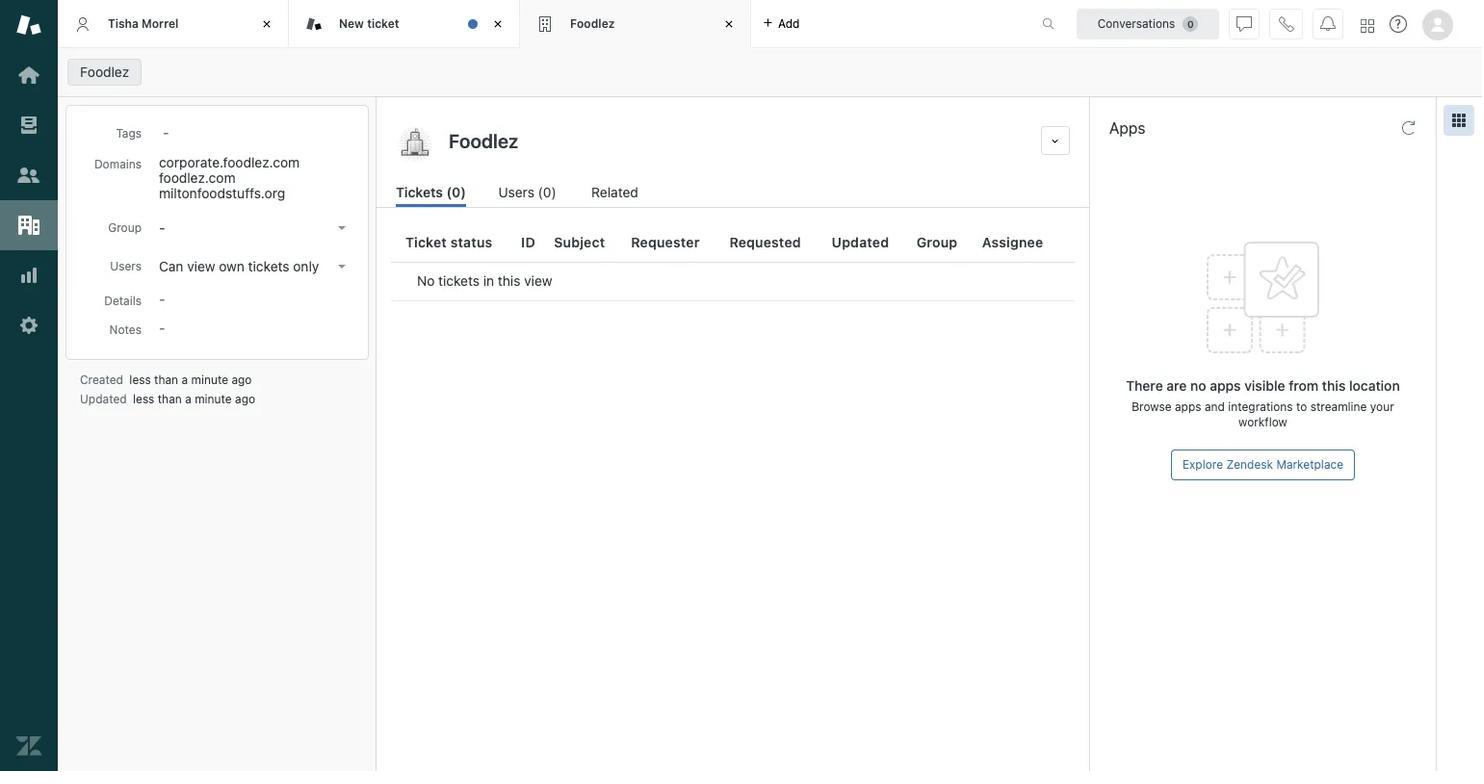 Task type: describe. For each thing, give the bounding box(es) containing it.
close image
[[719, 14, 739, 34]]

close image inside new ticket tab
[[488, 14, 508, 34]]

integrations
[[1228, 400, 1293, 414]]

tickets (0)
[[396, 184, 466, 200]]

organizations image
[[16, 213, 41, 238]]

group inside grid
[[917, 234, 958, 250]]

arrow down image for -
[[338, 226, 346, 230]]

ticket
[[367, 16, 399, 31]]

zendesk image
[[16, 734, 41, 759]]

created
[[80, 373, 123, 387]]

admin image
[[16, 313, 41, 338]]

visible
[[1245, 378, 1285, 394]]

tabs tab list
[[58, 0, 1022, 48]]

workflow
[[1239, 415, 1288, 430]]

1 vertical spatial apps
[[1175, 400, 1202, 414]]

corporate.foodlez.com foodlez.com miltonfoodstuffs.org
[[159, 154, 303, 201]]

this inside the there are no apps visible from this location browse apps and integrations to streamline your workflow
[[1322, 378, 1346, 394]]

requested
[[729, 234, 801, 250]]

customers image
[[16, 163, 41, 188]]

get help image
[[1390, 15, 1407, 33]]

are
[[1167, 378, 1187, 394]]

notes
[[109, 323, 142, 337]]

browse
[[1132, 400, 1172, 414]]

there are no apps visible from this location browse apps and integrations to streamline your workflow
[[1126, 378, 1400, 430]]

reporting image
[[16, 263, 41, 288]]

tisha
[[108, 16, 139, 31]]

own
[[219, 258, 245, 274]]

zendesk products image
[[1361, 19, 1374, 32]]

from
[[1289, 378, 1319, 394]]

- field
[[155, 121, 353, 143]]

location
[[1349, 378, 1400, 394]]

zendesk support image
[[16, 13, 41, 38]]

1 vertical spatial ago
[[235, 392, 255, 406]]

status
[[451, 234, 493, 250]]

no
[[1190, 378, 1206, 394]]

conversations button
[[1077, 8, 1219, 39]]

0 vertical spatial minute
[[191, 373, 228, 387]]

there
[[1126, 378, 1163, 394]]

in
[[483, 273, 494, 289]]

1 vertical spatial than
[[158, 392, 182, 406]]

0 vertical spatial ago
[[232, 373, 252, 387]]

miltonfoodstuffs.org
[[159, 185, 285, 201]]

new ticket tab
[[289, 0, 520, 48]]

button displays agent's chat status as invisible. image
[[1237, 16, 1252, 31]]

can view own tickets only
[[159, 258, 319, 274]]

foodlez link
[[67, 59, 142, 86]]

requester
[[631, 234, 700, 250]]

explore zendesk marketplace button
[[1171, 450, 1355, 481]]

no
[[417, 273, 435, 289]]

streamline
[[1310, 400, 1367, 414]]

add button
[[751, 0, 811, 47]]

0 vertical spatial less
[[129, 373, 151, 387]]

subject
[[554, 234, 605, 250]]

marketplace
[[1277, 457, 1344, 472]]

get started image
[[16, 63, 41, 88]]

1 vertical spatial minute
[[195, 392, 232, 406]]

corporate.foodlez.com
[[159, 154, 300, 170]]

1 horizontal spatial tickets
[[438, 273, 480, 289]]

foodlez inside secondary 'element'
[[80, 64, 129, 80]]

view inside button
[[187, 258, 215, 274]]

grid containing ticket status
[[377, 223, 1089, 771]]



Task type: vqa. For each thing, say whether or not it's contained in the screenshot.
the Created
yes



Task type: locate. For each thing, give the bounding box(es) containing it.
can view own tickets only button
[[153, 253, 353, 280]]

users (0) link
[[498, 182, 559, 207]]

a
[[182, 373, 188, 387], [185, 392, 191, 406]]

arrow down image for can view own tickets only
[[338, 265, 346, 269]]

users up details on the left of page
[[110, 259, 142, 274]]

apps
[[1109, 119, 1146, 137]]

close image inside tisha morrel tab
[[257, 14, 276, 34]]

icon_org image
[[396, 126, 434, 165]]

apps image
[[1451, 113, 1467, 128]]

explore zendesk marketplace
[[1183, 457, 1344, 472]]

1 vertical spatial foodlez
[[80, 64, 129, 80]]

group
[[108, 221, 142, 235], [917, 234, 958, 250]]

main element
[[0, 0, 58, 771]]

1 (0) from the left
[[446, 184, 466, 200]]

new ticket
[[339, 16, 399, 31]]

only
[[293, 258, 319, 274]]

foodlez inside tab
[[570, 16, 615, 31]]

1 horizontal spatial close image
[[488, 14, 508, 34]]

(0)
[[446, 184, 466, 200], [538, 184, 556, 200]]

ago
[[232, 373, 252, 387], [235, 392, 255, 406]]

tickets left the in
[[438, 273, 480, 289]]

less
[[129, 373, 151, 387], [133, 392, 154, 406]]

tickets
[[396, 184, 443, 200]]

1 horizontal spatial apps
[[1210, 378, 1241, 394]]

tickets (0) link
[[396, 182, 466, 207]]

views image
[[16, 113, 41, 138]]

this right the in
[[498, 273, 520, 289]]

domains
[[94, 157, 142, 171]]

0 vertical spatial updated
[[832, 234, 889, 250]]

tags
[[116, 126, 142, 141]]

group left -
[[108, 221, 142, 235]]

0 vertical spatial than
[[154, 373, 178, 387]]

0 vertical spatial this
[[498, 273, 520, 289]]

1 horizontal spatial foodlez
[[570, 16, 615, 31]]

0 vertical spatial users
[[498, 184, 534, 200]]

explore
[[1183, 457, 1223, 472]]

None text field
[[443, 126, 1033, 155]]

notifications image
[[1320, 16, 1336, 31]]

less right created
[[129, 373, 151, 387]]

tisha morrel tab
[[58, 0, 289, 48]]

users (0)
[[498, 184, 556, 200]]

updated down created
[[80, 392, 127, 406]]

apps up and
[[1210, 378, 1241, 394]]

users up id
[[498, 184, 534, 200]]

users
[[498, 184, 534, 200], [110, 259, 142, 274]]

conversations
[[1098, 16, 1175, 30]]

1 vertical spatial updated
[[80, 392, 127, 406]]

related link
[[591, 182, 641, 207]]

0 horizontal spatial users
[[110, 259, 142, 274]]

0 horizontal spatial tickets
[[248, 258, 289, 274]]

less down notes
[[133, 392, 154, 406]]

secondary element
[[58, 53, 1482, 91]]

updated
[[832, 234, 889, 250], [80, 392, 127, 406]]

arrow down image inside - button
[[338, 226, 346, 230]]

and
[[1205, 400, 1225, 414]]

1 horizontal spatial group
[[917, 234, 958, 250]]

0 vertical spatial arrow down image
[[338, 226, 346, 230]]

morrel
[[142, 16, 179, 31]]

0 vertical spatial foodlez
[[570, 16, 615, 31]]

0 horizontal spatial foodlez
[[80, 64, 129, 80]]

to
[[1296, 400, 1307, 414]]

foodlez tab
[[520, 0, 751, 48]]

close image
[[257, 14, 276, 34], [488, 14, 508, 34]]

ticket status
[[405, 234, 493, 250]]

new
[[339, 16, 364, 31]]

1 horizontal spatial view
[[524, 273, 552, 289]]

arrow down image
[[338, 226, 346, 230], [338, 265, 346, 269]]

your
[[1370, 400, 1394, 414]]

details
[[104, 294, 142, 308]]

1 vertical spatial this
[[1322, 378, 1346, 394]]

updated right requested
[[832, 234, 889, 250]]

ticket
[[405, 234, 447, 250]]

tickets
[[248, 258, 289, 274], [438, 273, 480, 289]]

0 vertical spatial apps
[[1210, 378, 1241, 394]]

view down id
[[524, 273, 552, 289]]

foodlez
[[570, 16, 615, 31], [80, 64, 129, 80]]

2 arrow down image from the top
[[338, 265, 346, 269]]

1 close image from the left
[[257, 14, 276, 34]]

-
[[159, 220, 165, 236]]

1 vertical spatial less
[[133, 392, 154, 406]]

1 vertical spatial arrow down image
[[338, 265, 346, 269]]

1 horizontal spatial (0)
[[538, 184, 556, 200]]

1 horizontal spatial updated
[[832, 234, 889, 250]]

than
[[154, 373, 178, 387], [158, 392, 182, 406]]

tisha morrel
[[108, 16, 179, 31]]

apps down no
[[1175, 400, 1202, 414]]

0 vertical spatial a
[[182, 373, 188, 387]]

id
[[521, 234, 535, 250]]

this inside grid
[[498, 273, 520, 289]]

1 horizontal spatial this
[[1322, 378, 1346, 394]]

users for users
[[110, 259, 142, 274]]

0 horizontal spatial this
[[498, 273, 520, 289]]

2 close image from the left
[[488, 14, 508, 34]]

view inside grid
[[524, 273, 552, 289]]

1 vertical spatial users
[[110, 259, 142, 274]]

(0) right tickets
[[446, 184, 466, 200]]

this up streamline
[[1322, 378, 1346, 394]]

2 (0) from the left
[[538, 184, 556, 200]]

0 horizontal spatial (0)
[[446, 184, 466, 200]]

updated inside created less than a minute ago updated less than a minute ago
[[80, 392, 127, 406]]

(0) for tickets (0)
[[446, 184, 466, 200]]

view
[[187, 258, 215, 274], [524, 273, 552, 289]]

grid
[[377, 223, 1089, 771]]

1 vertical spatial a
[[185, 392, 191, 406]]

(0) up the subject
[[538, 184, 556, 200]]

users for users (0)
[[498, 184, 534, 200]]

foodlez.com
[[159, 170, 235, 186]]

add
[[778, 16, 800, 30]]

related
[[591, 184, 638, 200]]

group left assignee
[[917, 234, 958, 250]]

0 horizontal spatial apps
[[1175, 400, 1202, 414]]

0 horizontal spatial close image
[[257, 14, 276, 34]]

apps
[[1210, 378, 1241, 394], [1175, 400, 1202, 414]]

- button
[[153, 215, 353, 242]]

view right can
[[187, 258, 215, 274]]

created less than a minute ago updated less than a minute ago
[[80, 373, 255, 406]]

zendesk
[[1226, 457, 1273, 472]]

minute
[[191, 373, 228, 387], [195, 392, 232, 406]]

tickets right own at the left top of page
[[248, 258, 289, 274]]

1 horizontal spatial users
[[498, 184, 534, 200]]

0 horizontal spatial group
[[108, 221, 142, 235]]

no tickets in this view
[[417, 273, 552, 289]]

assignee
[[982, 234, 1043, 250]]

1 arrow down image from the top
[[338, 226, 346, 230]]

can
[[159, 258, 183, 274]]

(0) for users (0)
[[538, 184, 556, 200]]

tickets inside button
[[248, 258, 289, 274]]

arrow down image inside can view own tickets only button
[[338, 265, 346, 269]]

0 horizontal spatial updated
[[80, 392, 127, 406]]

0 horizontal spatial view
[[187, 258, 215, 274]]

this
[[498, 273, 520, 289], [1322, 378, 1346, 394]]



